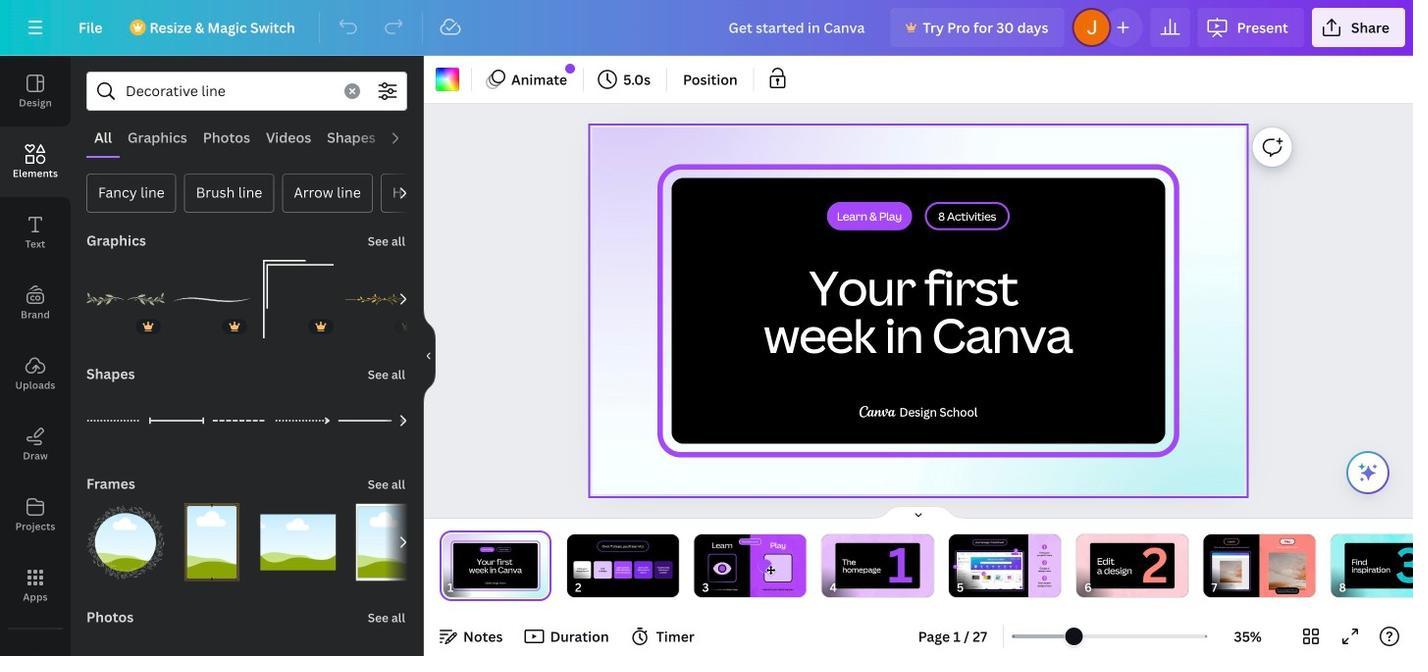 Task type: vqa. For each thing, say whether or not it's contained in the screenshot.
Page title text field
yes



Task type: locate. For each thing, give the bounding box(es) containing it.
thin double lined frame - photo card image
[[345, 503, 424, 582]]

hand drawn decorative line image
[[86, 260, 165, 339]]

thin double lined frame - single border image
[[259, 503, 338, 582]]

Search elements search field
[[126, 73, 333, 110]]

untitled media image
[[381, 637, 521, 657]]

side panel tab list
[[0, 56, 71, 657]]

main menu bar
[[0, 0, 1413, 56]]

Zoom button
[[1216, 621, 1280, 653]]

Page title text field
[[462, 578, 470, 598]]

group
[[86, 248, 165, 339], [259, 248, 338, 339], [173, 260, 251, 339], [345, 260, 424, 339], [86, 492, 165, 582], [173, 492, 251, 582], [259, 492, 338, 582], [345, 503, 424, 582], [346, 625, 369, 649], [381, 637, 521, 657]]



Task type: describe. For each thing, give the bounding box(es) containing it.
vintage floral circle frame image
[[86, 503, 165, 582]]

Design title text field
[[713, 8, 883, 47]]

no color image
[[436, 68, 459, 91]]

page 1 image
[[440, 535, 551, 598]]

decorative divider line illustration image
[[345, 260, 424, 339]]

hide pages image
[[872, 505, 966, 521]]

quick actions image
[[1356, 461, 1380, 485]]

hide image
[[423, 309, 436, 403]]



